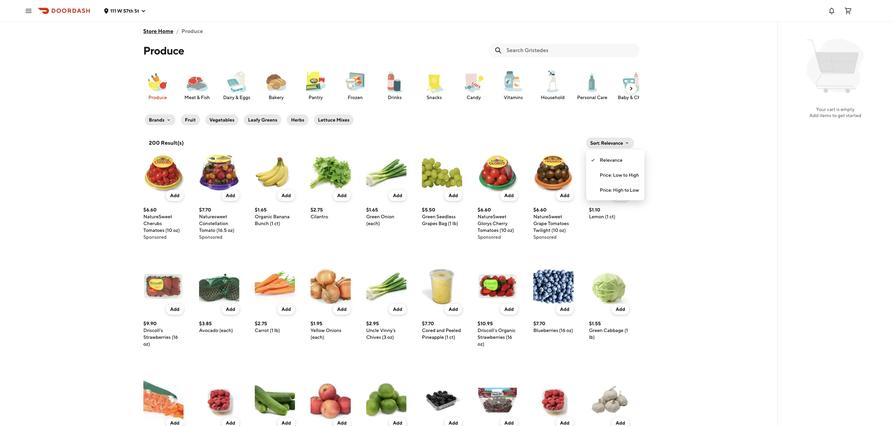 Task type: vqa. For each thing, say whether or not it's contained in the screenshot.
the rightmost CHEESE,
no



Task type: locate. For each thing, give the bounding box(es) containing it.
household link
[[536, 70, 570, 101]]

$7.70
[[199, 207, 211, 213], [422, 321, 434, 327], [534, 321, 546, 327]]

0 horizontal spatial (10
[[166, 228, 172, 233]]

price: inside button
[[600, 173, 613, 178]]

(10 inside $6.60 naturesweet grape tomatoes twilight (10 oz) sponsored
[[552, 228, 559, 233]]

3 naturesweet from the left
[[534, 214, 563, 220]]

store
[[144, 28, 157, 34]]

add for driscoll's strawberries (16 oz) image
[[170, 307, 180, 312]]

2 horizontal spatial tomatoes
[[548, 221, 569, 226]]

$6.60 naturesweet grape tomatoes twilight (10 oz) sponsored
[[534, 207, 569, 240]]

1 horizontal spatial naturesweet
[[478, 214, 507, 220]]

$3.85
[[199, 321, 212, 327]]

$6.60 up the glorys
[[478, 207, 491, 213]]

driscoll's
[[144, 328, 163, 333], [478, 328, 498, 333]]

1 horizontal spatial green
[[422, 214, 436, 220]]

leafy greens link
[[243, 113, 283, 127]]

0 vertical spatial high
[[629, 173, 640, 178]]

produce right the /
[[182, 28, 203, 34]]

2 vertical spatial to
[[625, 188, 630, 193]]

(16
[[560, 328, 566, 333], [172, 335, 178, 340], [506, 335, 513, 340]]

cored
[[422, 328, 436, 333]]

Search Gristedes search field
[[507, 47, 634, 54]]

& left "eggs"
[[236, 95, 239, 100]]

2 driscoll's from the left
[[478, 328, 498, 333]]

2 horizontal spatial (each)
[[367, 221, 380, 226]]

add for blackberries (6 oz) image
[[449, 421, 458, 426]]

add for the driscoll's organic strawberries (16 oz) image
[[505, 307, 514, 312]]

(3
[[382, 335, 387, 340]]

naturesweet glorys cherry tomatoes (10 oz) image
[[478, 153, 518, 193]]

200
[[149, 140, 160, 146]]

0 horizontal spatial organic
[[255, 214, 273, 220]]

price: for price: low to high
[[600, 173, 613, 178]]

2 horizontal spatial ct)
[[610, 214, 616, 220]]

0 vertical spatial produce
[[182, 28, 203, 34]]

& for child
[[631, 95, 634, 100]]

$2.75 up carrot
[[255, 321, 267, 327]]

1 (10 from the left
[[166, 228, 172, 233]]

1 vertical spatial lb)
[[274, 328, 280, 333]]

meat & fish link
[[180, 70, 214, 101]]

welch's grapes seedless red bag (1 lb) image
[[478, 380, 518, 421]]

low inside button
[[614, 173, 623, 178]]

household
[[541, 95, 565, 100]]

0 horizontal spatial green
[[367, 214, 380, 220]]

2 horizontal spatial $6.60
[[534, 207, 547, 213]]

to inside button
[[624, 173, 628, 178]]

add for organic red raspberries (6 oz) image
[[226, 421, 235, 426]]

$1.65 inside '$1.65 organic banana bunch (1 ct)'
[[255, 207, 267, 213]]

(16 inside the $9.90 driscoll's strawberries (16 oz)
[[172, 335, 178, 340]]

oz) right (3
[[388, 335, 394, 340]]

$2.95
[[367, 321, 379, 327]]

2 horizontal spatial naturesweet
[[534, 214, 563, 220]]

2 $1.65 from the left
[[367, 207, 378, 213]]

1 vertical spatial price:
[[600, 188, 613, 193]]

oz) right blueberries
[[567, 328, 574, 333]]

57th
[[123, 8, 134, 13]]

tomatoes down the glorys
[[478, 228, 499, 233]]

1 horizontal spatial &
[[236, 95, 239, 100]]

2 horizontal spatial (10
[[552, 228, 559, 233]]

2 vertical spatial lb)
[[590, 335, 595, 340]]

price: up 'price: high to low' button
[[600, 173, 613, 178]]

$6.60 inside $6.60 naturesweet cherubs tomatoes (10 oz) sponsored
[[144, 207, 157, 213]]

$7.70 for $7.70 naturesweet constellation tomato (16.5 oz) sponsored
[[199, 207, 211, 213]]

add for 'peeled baby carrots (each)' image
[[170, 421, 180, 426]]

organic
[[255, 214, 273, 220], [499, 328, 516, 333]]

strawberries inside $10.95 driscoll's organic strawberries (16 oz)
[[478, 335, 505, 340]]

3 sponsored from the left
[[478, 235, 501, 240]]

(1 down the peeled at the bottom
[[445, 335, 449, 340]]

1 vertical spatial (each)
[[219, 328, 233, 333]]

personal care
[[578, 95, 608, 100]]

naturesweet inside $6.60 naturesweet grape tomatoes twilight (10 oz) sponsored
[[534, 214, 563, 220]]

add for cored and peeled pineapple (1 ct) image
[[449, 307, 458, 312]]

add for yellow onions (each) image
[[338, 307, 347, 312]]

& right baby
[[631, 95, 634, 100]]

bag
[[439, 221, 447, 226]]

1 horizontal spatial (each)
[[311, 335, 325, 340]]

driscoll's down $10.95
[[478, 328, 498, 333]]

oz) right twilight
[[560, 228, 566, 233]]

tomatoes inside $6.60 naturesweet cherubs tomatoes (10 oz) sponsored
[[144, 228, 165, 233]]

(10 inside the "$6.60 naturesweet glorys cherry tomatoes (10 oz) sponsored"
[[500, 228, 507, 233]]

snacks
[[427, 95, 442, 100]]

1 horizontal spatial driscoll's
[[478, 328, 498, 333]]

high down price: low to high
[[614, 188, 624, 193]]

driscoll's down $9.90
[[144, 328, 163, 333]]

2 vertical spatial ct)
[[450, 335, 456, 340]]

green down $1.55
[[590, 328, 603, 333]]

relevance
[[601, 140, 624, 146], [600, 158, 623, 163]]

1 sponsored from the left
[[144, 235, 167, 240]]

$7.70 for $7.70 blueberries (16 oz)
[[534, 321, 546, 327]]

2 horizontal spatial (16
[[560, 328, 566, 333]]

0 vertical spatial ct)
[[610, 214, 616, 220]]

to left get
[[833, 113, 838, 118]]

4 sponsored from the left
[[534, 235, 557, 240]]

vinny's
[[380, 328, 396, 333]]

organic inside '$1.65 organic banana bunch (1 ct)'
[[255, 214, 273, 220]]

herbs button
[[287, 115, 309, 125]]

green for $1.55
[[590, 328, 603, 333]]

1 horizontal spatial $1.65
[[367, 207, 378, 213]]

relevance inside dropdown button
[[601, 140, 624, 146]]

st
[[134, 8, 139, 13]]

add for honeycrisp apples (each) image
[[338, 421, 347, 426]]

mixes
[[337, 117, 350, 123]]

1 horizontal spatial (16
[[506, 335, 513, 340]]

carrot (1 lb) image
[[255, 267, 295, 307]]

oz) inside the $9.90 driscoll's strawberries (16 oz)
[[144, 342, 150, 347]]

vegetables
[[210, 117, 235, 123]]

0 horizontal spatial $2.75
[[255, 321, 267, 327]]

notification bell image
[[828, 7, 837, 15]]

pantry image
[[304, 70, 328, 94]]

$1.65 inside $1.65 green onion (each)
[[367, 207, 378, 213]]

green seedless grapes bag (1 lb) image
[[422, 153, 463, 193]]

frozen image
[[343, 70, 368, 94]]

3 $6.60 from the left
[[534, 207, 547, 213]]

lb) down $1.55
[[590, 335, 595, 340]]

$7.70 inside $7.70 blueberries (16 oz)
[[534, 321, 546, 327]]

0 horizontal spatial tomatoes
[[144, 228, 165, 233]]

(1 right bag
[[448, 221, 452, 226]]

$2.75 inside $2.75 cilantro
[[311, 207, 323, 213]]

1 vertical spatial organic
[[499, 328, 516, 333]]

1 vertical spatial ct)
[[275, 221, 280, 226]]

0 vertical spatial $2.75
[[311, 207, 323, 213]]

pantry link
[[299, 70, 333, 101]]

tomatoes
[[548, 221, 569, 226], [144, 228, 165, 233], [478, 228, 499, 233]]

blueberries
[[534, 328, 559, 333]]

0 vertical spatial (each)
[[367, 221, 380, 226]]

(each) inside $1.95 yellow onions (each)
[[311, 335, 325, 340]]

$2.75 for $2.75 cilantro
[[311, 207, 323, 213]]

2 (10 from the left
[[500, 228, 507, 233]]

oz) down $10.95
[[478, 342, 485, 347]]

ct) down banana
[[275, 221, 280, 226]]

0 horizontal spatial $7.70
[[199, 207, 211, 213]]

w
[[117, 8, 122, 13]]

3 & from the left
[[631, 95, 634, 100]]

your cart is empty add items to get started
[[810, 107, 862, 118]]

0 horizontal spatial driscoll's
[[144, 328, 163, 333]]

$6.60 for $6.60 naturesweet glorys cherry tomatoes (10 oz) sponsored
[[478, 207, 491, 213]]

oz) inside the "$6.60 naturesweet glorys cherry tomatoes (10 oz) sponsored"
[[508, 228, 515, 233]]

1 horizontal spatial $7.70
[[422, 321, 434, 327]]

$7.70 up cored
[[422, 321, 434, 327]]

low up price: high to low
[[614, 173, 623, 178]]

tomatoes up twilight
[[548, 221, 569, 226]]

(each) inside $3.85 avocado (each)
[[219, 328, 233, 333]]

strawberries down $10.95
[[478, 335, 505, 340]]

1 $1.65 from the left
[[255, 207, 267, 213]]

dairy & eggs link
[[220, 70, 254, 101]]

oz) right (16.5
[[228, 228, 235, 233]]

0 horizontal spatial (each)
[[219, 328, 233, 333]]

3 (10 from the left
[[552, 228, 559, 233]]

meat & fish
[[185, 95, 210, 100]]

drinks image
[[383, 70, 407, 94]]

$6.60 up cherubs
[[144, 207, 157, 213]]

lb) right carrot
[[274, 328, 280, 333]]

price: down price: low to high button
[[600, 188, 613, 193]]

green down $5.50
[[422, 214, 436, 220]]

(1 inside $1.10 lemon (1 ct)
[[606, 214, 609, 220]]

driscoll's inside $10.95 driscoll's organic strawberries (16 oz)
[[478, 328, 498, 333]]

1 driscoll's from the left
[[144, 328, 163, 333]]

price:
[[600, 173, 613, 178], [600, 188, 613, 193]]

blackberries (6 oz) image
[[422, 380, 463, 421]]

naturesweet up cherubs
[[144, 214, 172, 220]]

$6.60 inside $6.60 naturesweet grape tomatoes twilight (10 oz) sponsored
[[534, 207, 547, 213]]

add inside your cart is empty add items to get started
[[810, 113, 819, 118]]

lb)
[[453, 221, 459, 226], [274, 328, 280, 333], [590, 335, 595, 340]]

$6.60
[[144, 207, 157, 213], [478, 207, 491, 213], [534, 207, 547, 213]]

$5.50
[[422, 207, 436, 213]]

driscoll's inside the $9.90 driscoll's strawberries (16 oz)
[[144, 328, 163, 333]]

1 $6.60 from the left
[[144, 207, 157, 213]]

yellow
[[311, 328, 325, 333]]

(1 inside $2.75 carrot (1 lb)
[[270, 328, 274, 333]]

2 horizontal spatial &
[[631, 95, 634, 100]]

produce link
[[141, 70, 175, 101]]

2 sponsored from the left
[[199, 235, 223, 240]]

0 horizontal spatial low
[[614, 173, 623, 178]]

dairy & eggs image
[[225, 70, 249, 94]]

1 horizontal spatial tomatoes
[[478, 228, 499, 233]]

1 horizontal spatial lb)
[[453, 221, 459, 226]]

0 horizontal spatial lb)
[[274, 328, 280, 333]]

add for "carrot (1 lb)" 'image'
[[282, 307, 291, 312]]

$10.95
[[478, 321, 493, 327]]

naturesweet up the glorys
[[478, 214, 507, 220]]

green inside $1.65 green onion (each)
[[367, 214, 380, 220]]

produce
[[182, 28, 203, 34], [144, 44, 185, 57], [149, 95, 167, 100]]

2 $6.60 from the left
[[478, 207, 491, 213]]

$9.90
[[144, 321, 157, 327]]

0 vertical spatial organic
[[255, 214, 273, 220]]

high up price: high to low
[[629, 173, 640, 178]]

/
[[176, 28, 179, 34]]

$1.65 for $1.65 organic banana bunch (1 ct)
[[255, 207, 267, 213]]

(1 right carrot
[[270, 328, 274, 333]]

tomatoes inside the "$6.60 naturesweet glorys cherry tomatoes (10 oz) sponsored"
[[478, 228, 499, 233]]

$2.75 up the cilantro at the left of the page
[[311, 207, 323, 213]]

naturesweet for glorys
[[478, 214, 507, 220]]

to inside button
[[625, 188, 630, 193]]

child
[[635, 95, 646, 100]]

& left the fish
[[197, 95, 200, 100]]

2 horizontal spatial green
[[590, 328, 603, 333]]

cucumber (each) image
[[255, 380, 295, 421]]

0 vertical spatial low
[[614, 173, 623, 178]]

$6.60 up grape
[[534, 207, 547, 213]]

add for 'garlic (each)' image
[[616, 421, 626, 426]]

0 horizontal spatial $1.65
[[255, 207, 267, 213]]

1 naturesweet from the left
[[144, 214, 172, 220]]

$1.65
[[255, 207, 267, 213], [367, 207, 378, 213]]

ct) down the peeled at the bottom
[[450, 335, 456, 340]]

price: low to high
[[600, 173, 640, 178]]

yellow onions (each) image
[[311, 267, 351, 307]]

naturesweet inside $6.60 naturesweet cherubs tomatoes (10 oz) sponsored
[[144, 214, 172, 220]]

honeycrisp apples (each) image
[[311, 380, 351, 421]]

0 horizontal spatial naturesweet
[[144, 214, 172, 220]]

0 horizontal spatial (16
[[172, 335, 178, 340]]

$3.85 avocado (each)
[[199, 321, 233, 333]]

lettuce mixes button
[[314, 115, 354, 125]]

price: inside button
[[600, 188, 613, 193]]

2 & from the left
[[236, 95, 239, 100]]

produce down home
[[144, 44, 185, 57]]

1 horizontal spatial strawberries
[[478, 335, 505, 340]]

0 vertical spatial to
[[833, 113, 838, 118]]

1 strawberries from the left
[[144, 335, 171, 340]]

oz) inside $6.60 naturesweet grape tomatoes twilight (10 oz) sponsored
[[560, 228, 566, 233]]

1 vertical spatial to
[[624, 173, 628, 178]]

$5.50 green seedless grapes bag (1 lb)
[[422, 207, 459, 226]]

naturesweet inside the "$6.60 naturesweet glorys cherry tomatoes (10 oz) sponsored"
[[478, 214, 507, 220]]

1 & from the left
[[197, 95, 200, 100]]

oz) inside $6.60 naturesweet cherubs tomatoes (10 oz) sponsored
[[173, 228, 180, 233]]

grapes
[[422, 221, 438, 226]]

leafy greens
[[248, 117, 278, 123]]

ct) inside $7.70 cored and peeled pineapple (1 ct)
[[450, 335, 456, 340]]

1 horizontal spatial high
[[629, 173, 640, 178]]

lb) inside $5.50 green seedless grapes bag (1 lb)
[[453, 221, 459, 226]]

oz) down 'cherry' at the right
[[508, 228, 515, 233]]

1 vertical spatial low
[[630, 188, 640, 193]]

ct)
[[610, 214, 616, 220], [275, 221, 280, 226], [450, 335, 456, 340]]

1 vertical spatial high
[[614, 188, 624, 193]]

1 price: from the top
[[600, 173, 613, 178]]

produce down produce image
[[149, 95, 167, 100]]

$6.60 naturesweet glorys cherry tomatoes (10 oz) sponsored
[[478, 207, 515, 240]]

2 horizontal spatial lb)
[[590, 335, 595, 340]]

0 horizontal spatial strawberries
[[144, 335, 171, 340]]

leafy greens button
[[244, 115, 282, 125]]

2 strawberries from the left
[[478, 335, 505, 340]]

vitamins
[[504, 95, 523, 100]]

1 horizontal spatial organic
[[499, 328, 516, 333]]

0 horizontal spatial high
[[614, 188, 624, 193]]

(each) inside $1.65 green onion (each)
[[367, 221, 380, 226]]

to up price: high to low
[[624, 173, 628, 178]]

$7.70 inside $7.70 naturesweet constellation tomato (16.5 oz) sponsored
[[199, 207, 211, 213]]

strawberries inside the $9.90 driscoll's strawberries (16 oz)
[[144, 335, 171, 340]]

relevance up price: low to high button
[[600, 158, 623, 163]]

cherry
[[493, 221, 508, 226]]

sponsored down twilight
[[534, 235, 557, 240]]

low down price: low to high
[[630, 188, 640, 193]]

(1 inside $5.50 green seedless grapes bag (1 lb)
[[448, 221, 452, 226]]

1 horizontal spatial ct)
[[450, 335, 456, 340]]

greens
[[262, 117, 278, 123]]

avocado (each) image
[[199, 267, 240, 307]]

$7.70 inside $7.70 cored and peeled pineapple (1 ct)
[[422, 321, 434, 327]]

(1 right cabbage
[[625, 328, 629, 333]]

driscoll's for $9.90
[[144, 328, 163, 333]]

cart
[[828, 107, 836, 112]]

$6.60 for $6.60 naturesweet grape tomatoes twilight (10 oz) sponsored
[[534, 207, 547, 213]]

0 horizontal spatial &
[[197, 95, 200, 100]]

(1 right lemon
[[606, 214, 609, 220]]

0 vertical spatial lb)
[[453, 221, 459, 226]]

$2.75 inside $2.75 carrot (1 lb)
[[255, 321, 267, 327]]

&
[[197, 95, 200, 100], [236, 95, 239, 100], [631, 95, 634, 100]]

0 vertical spatial relevance
[[601, 140, 624, 146]]

sponsored down "tomato"
[[199, 235, 223, 240]]

2 price: from the top
[[600, 188, 613, 193]]

oz) inside $7.70 naturesweet constellation tomato (16.5 oz) sponsored
[[228, 228, 235, 233]]

relevance right sort:
[[601, 140, 624, 146]]

tomato
[[199, 228, 216, 233]]

1 vertical spatial relevance
[[600, 158, 623, 163]]

2 vertical spatial (each)
[[311, 335, 325, 340]]

2 horizontal spatial $7.70
[[534, 321, 546, 327]]

2 naturesweet from the left
[[478, 214, 507, 220]]

& for fish
[[197, 95, 200, 100]]

$7.70 for $7.70 cored and peeled pineapple (1 ct)
[[422, 321, 434, 327]]

bunch
[[255, 221, 269, 226]]

$2.95 uncle vinny's chives (3 oz)
[[367, 321, 396, 340]]

tomatoes down cherubs
[[144, 228, 165, 233]]

green inside $5.50 green seedless grapes bag (1 lb)
[[422, 214, 436, 220]]

$1.55 green cabbage (1 lb)
[[590, 321, 629, 340]]

1 horizontal spatial low
[[630, 188, 640, 193]]

(1 right bunch
[[270, 221, 274, 226]]

1 horizontal spatial $6.60
[[478, 207, 491, 213]]

oz) inside $10.95 driscoll's organic strawberries (16 oz)
[[478, 342, 485, 347]]

add for naturesweet cherubs tomatoes (10 oz) image
[[170, 193, 180, 198]]

snacks image
[[422, 70, 447, 94]]

1 vertical spatial $2.75
[[255, 321, 267, 327]]

green left the onion
[[367, 214, 380, 220]]

oz) left "tomato"
[[173, 228, 180, 233]]

$7.70 up blueberries
[[534, 321, 546, 327]]

add for 'cilantro' "image"
[[338, 193, 347, 198]]

oz) down $9.90
[[144, 342, 150, 347]]

sponsored down the glorys
[[478, 235, 501, 240]]

1 horizontal spatial $2.75
[[311, 207, 323, 213]]

driscoll's for $10.95
[[478, 328, 498, 333]]

1 vertical spatial produce
[[144, 44, 185, 57]]

baby & child image
[[620, 70, 645, 94]]

ct) inside '$1.65 organic banana bunch (1 ct)'
[[275, 221, 280, 226]]

candy image
[[462, 70, 486, 94]]

$7.70 up "naturesweet"
[[199, 207, 211, 213]]

to down price: low to high
[[625, 188, 630, 193]]

sponsored down cherubs
[[144, 235, 167, 240]]

0 horizontal spatial $6.60
[[144, 207, 157, 213]]

ct) inside $1.10 lemon (1 ct)
[[610, 214, 616, 220]]

price: for price: high to low
[[600, 188, 613, 193]]

sponsored
[[144, 235, 167, 240], [199, 235, 223, 240], [478, 235, 501, 240], [534, 235, 557, 240]]

is
[[837, 107, 840, 112]]

0 horizontal spatial ct)
[[275, 221, 280, 226]]

oz) inside $7.70 blueberries (16 oz)
[[567, 328, 574, 333]]

green inside $1.55 green cabbage (1 lb)
[[590, 328, 603, 333]]

ct) right lemon
[[610, 214, 616, 220]]

1 horizontal spatial (10
[[500, 228, 507, 233]]

lb) down seedless
[[453, 221, 459, 226]]

$6.60 inside the "$6.60 naturesweet glorys cherry tomatoes (10 oz) sponsored"
[[478, 207, 491, 213]]

200 result(s)
[[149, 140, 184, 146]]

tomatoes inside $6.60 naturesweet grape tomatoes twilight (10 oz) sponsored
[[548, 221, 569, 226]]

meat
[[185, 95, 196, 100]]

strawberries down $9.90
[[144, 335, 171, 340]]

naturesweet up grape
[[534, 214, 563, 220]]

0 vertical spatial price:
[[600, 173, 613, 178]]



Task type: describe. For each thing, give the bounding box(es) containing it.
tomatoes for oz)
[[548, 221, 569, 226]]

add for blueberries (16 oz) image
[[561, 307, 570, 312]]

grape
[[534, 221, 547, 226]]

leafy
[[248, 117, 261, 123]]

herbs
[[291, 117, 305, 123]]

lemon
[[590, 214, 605, 220]]

add for green cabbage (1 lb) image
[[616, 307, 626, 312]]

add for 'naturesweet grape tomatoes twilight (10 oz)' image
[[561, 193, 570, 198]]

$9.90 driscoll's strawberries (16 oz)
[[144, 321, 178, 347]]

personal care link
[[576, 70, 610, 101]]

to for high
[[624, 173, 628, 178]]

green for $5.50
[[422, 214, 436, 220]]

twilight
[[534, 228, 551, 233]]

empty retail cart image
[[804, 34, 868, 98]]

blueberries (16 oz) image
[[534, 267, 574, 307]]

$1.65 organic banana bunch (1 ct)
[[255, 207, 290, 226]]

relevance inside button
[[600, 158, 623, 163]]

peeled baby carrots (each) image
[[144, 380, 184, 421]]

vegetables link
[[204, 113, 240, 127]]

care
[[597, 95, 608, 100]]

frozen link
[[339, 70, 373, 101]]

$2.75 cilantro
[[311, 207, 328, 220]]

sponsored inside the "$6.60 naturesweet glorys cherry tomatoes (10 oz) sponsored"
[[478, 235, 501, 240]]

(16 inside $10.95 driscoll's organic strawberries (16 oz)
[[506, 335, 513, 340]]

raspberries red (6 oz) image
[[534, 380, 574, 421]]

fruit link
[[180, 113, 201, 127]]

$1.10
[[590, 207, 601, 213]]

onion
[[381, 214, 395, 220]]

add for naturesweet glorys cherry tomatoes (10 oz) image
[[505, 193, 514, 198]]

naturesweet for grape
[[534, 214, 563, 220]]

$7.70 naturesweet constellation tomato (16.5 oz) sponsored
[[199, 207, 235, 240]]

(10 inside $6.60 naturesweet cherubs tomatoes (10 oz) sponsored
[[166, 228, 172, 233]]

2 vertical spatial produce
[[149, 95, 167, 100]]

(10 for naturesweet glorys cherry tomatoes (10 oz)
[[500, 228, 507, 233]]

lime (each) image
[[367, 380, 407, 421]]

(1 inside $1.55 green cabbage (1 lb)
[[625, 328, 629, 333]]

lettuce mixes link
[[313, 113, 355, 127]]

0 items, open order cart image
[[845, 7, 853, 15]]

vitamins image
[[501, 70, 526, 94]]

cilantro image
[[311, 153, 351, 193]]

add for lime (each) image on the bottom left of the page
[[393, 421, 403, 426]]

pineapple
[[422, 335, 444, 340]]

bakery
[[269, 95, 284, 100]]

add for uncle vinny's chives (3 oz) image
[[393, 307, 403, 312]]

get
[[839, 113, 846, 118]]

high inside button
[[629, 173, 640, 178]]

$10.95 driscoll's organic strawberries (16 oz)
[[478, 321, 516, 347]]

eggs
[[240, 95, 251, 100]]

green cabbage (1 lb) image
[[590, 267, 630, 307]]

add for welch's grapes seedless red bag (1 lb) image
[[505, 421, 514, 426]]

candy link
[[457, 70, 491, 101]]

sort: relevance
[[591, 140, 624, 146]]

$6.60 naturesweet cherubs tomatoes (10 oz) sponsored
[[144, 207, 180, 240]]

(10 for naturesweet grape tomatoes twilight (10 oz)
[[552, 228, 559, 233]]

fruit
[[185, 117, 196, 123]]

open menu image
[[25, 7, 33, 15]]

price: low to high button
[[587, 168, 645, 183]]

(each) for green onion (each)
[[367, 221, 380, 226]]

to for low
[[625, 188, 630, 193]]

meat & fish image
[[185, 70, 210, 94]]

sort:
[[591, 140, 601, 146]]

garlic (each) image
[[590, 380, 630, 421]]

store home link
[[144, 25, 174, 38]]

to inside your cart is empty add items to get started
[[833, 113, 838, 118]]

household image
[[541, 70, 566, 94]]

lb) inside $2.75 carrot (1 lb)
[[274, 328, 280, 333]]

(16 inside $7.70 blueberries (16 oz)
[[560, 328, 566, 333]]

vegetables button
[[205, 115, 239, 125]]

naturesweet constellation tomato (16.5 oz) image
[[199, 153, 240, 193]]

111
[[110, 8, 116, 13]]

driscoll's organic strawberries (16 oz) image
[[478, 267, 518, 307]]

organic inside $10.95 driscoll's organic strawberries (16 oz)
[[499, 328, 516, 333]]

sponsored inside $6.60 naturesweet grape tomatoes twilight (10 oz) sponsored
[[534, 235, 557, 240]]

frozen
[[348, 95, 363, 100]]

items
[[820, 113, 832, 118]]

add for 'naturesweet constellation tomato (16.5 oz)' image
[[226, 193, 235, 198]]

tomatoes for sponsored
[[144, 228, 165, 233]]

green onion (each) image
[[367, 153, 407, 193]]

dairy & eggs
[[223, 95, 251, 100]]

carrot
[[255, 328, 269, 333]]

uncle vinny's chives (3 oz) image
[[367, 267, 407, 307]]

add for avocado (each) image in the left bottom of the page
[[226, 307, 235, 312]]

next image
[[629, 86, 634, 91]]

sort: relevance button
[[587, 138, 634, 149]]

your
[[817, 107, 827, 112]]

$1.65 green onion (each)
[[367, 207, 395, 226]]

snacks link
[[418, 70, 452, 101]]

sponsored inside $6.60 naturesweet cherubs tomatoes (10 oz) sponsored
[[144, 235, 167, 240]]

add for the green onion (each) image
[[393, 193, 403, 198]]

price: high to low button
[[587, 183, 645, 198]]

candy
[[467, 95, 481, 100]]

lettuce mixes
[[318, 117, 350, 123]]

add for raspberries red (6 oz) image
[[561, 421, 570, 426]]

lettuce
[[318, 117, 336, 123]]

vitamins link
[[497, 70, 531, 101]]

baby & child
[[618, 95, 646, 100]]

add for the green seedless grapes bag (1 lb) image
[[449, 193, 458, 198]]

$7.70 blueberries (16 oz)
[[534, 321, 574, 333]]

cilantro
[[311, 214, 328, 220]]

brands
[[149, 117, 165, 123]]

$1.10 lemon (1 ct)
[[590, 207, 616, 220]]

personal
[[578, 95, 597, 100]]

green for $1.65
[[367, 214, 380, 220]]

produce image
[[146, 70, 170, 94]]

chives
[[367, 335, 381, 340]]

add for organic banana bunch (1 ct) image
[[282, 193, 291, 198]]

(1 inside '$1.65 organic banana bunch (1 ct)'
[[270, 221, 274, 226]]

driscoll's strawberries (16 oz) image
[[144, 267, 184, 307]]

$1.95
[[311, 321, 323, 327]]

constellation
[[199, 221, 228, 226]]

dairy
[[223, 95, 235, 100]]

organic banana bunch (1 ct) image
[[255, 153, 295, 193]]

(1 inside $7.70 cored and peeled pineapple (1 ct)
[[445, 335, 449, 340]]

brands button
[[145, 115, 175, 125]]

$7.70 cored and peeled pineapple (1 ct)
[[422, 321, 461, 340]]

$1.65 for $1.65 green onion (each)
[[367, 207, 378, 213]]

peeled
[[446, 328, 461, 333]]

fruit button
[[181, 115, 200, 125]]

(each) for yellow onions (each)
[[311, 335, 325, 340]]

drinks
[[388, 95, 402, 100]]

sponsored inside $7.70 naturesweet constellation tomato (16.5 oz) sponsored
[[199, 235, 223, 240]]

naturesweet cherubs tomatoes (10 oz) image
[[144, 153, 184, 193]]

home
[[158, 28, 174, 34]]

$2.75 for $2.75 carrot (1 lb)
[[255, 321, 267, 327]]

oz) inside $2.95 uncle vinny's chives (3 oz)
[[388, 335, 394, 340]]

naturesweet for cherubs
[[144, 214, 172, 220]]

banana
[[273, 214, 290, 220]]

$2.75 carrot (1 lb)
[[255, 321, 280, 333]]

and
[[437, 328, 445, 333]]

low inside button
[[630, 188, 640, 193]]

organic red raspberries (6 oz) image
[[199, 380, 240, 421]]

cherubs
[[144, 221, 162, 226]]

111 w 57th st
[[110, 8, 139, 13]]

fish
[[201, 95, 210, 100]]

onions
[[326, 328, 342, 333]]

result(s)
[[161, 140, 184, 146]]

bakery image
[[264, 70, 289, 94]]

lb) inside $1.55 green cabbage (1 lb)
[[590, 335, 595, 340]]

personal care image
[[581, 70, 605, 94]]

cored and peeled pineapple (1 ct) image
[[422, 267, 463, 307]]

add for cucumber (each) image
[[282, 421, 291, 426]]

relevance button
[[587, 153, 645, 168]]

naturesweet grape tomatoes twilight (10 oz) image
[[534, 153, 574, 193]]

avocado
[[199, 328, 219, 333]]

cabbage
[[604, 328, 624, 333]]

high inside button
[[614, 188, 624, 193]]

$6.60 for $6.60 naturesweet cherubs tomatoes (10 oz) sponsored
[[144, 207, 157, 213]]

& for eggs
[[236, 95, 239, 100]]



